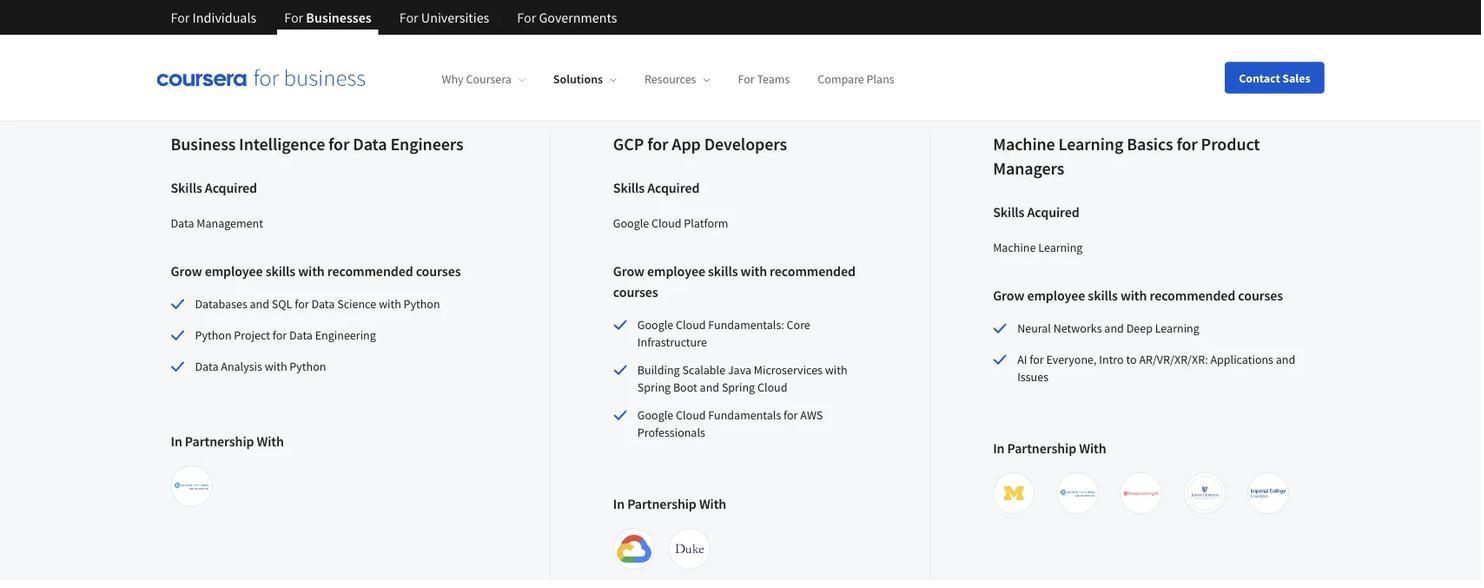 Task type: vqa. For each thing, say whether or not it's contained in the screenshot.
Earn Your Degree Collection element
no



Task type: describe. For each thing, give the bounding box(es) containing it.
scalable
[[682, 362, 726, 378]]

fundamentals
[[708, 408, 781, 423]]

for individuals
[[171, 9, 256, 26]]

with right science
[[379, 296, 401, 312]]

in partnership with for product
[[993, 440, 1106, 457]]

for right sql
[[295, 296, 309, 312]]

for for governments
[[517, 9, 536, 26]]

content tabs tab list
[[171, 31, 1311, 76]]

aws
[[800, 408, 823, 423]]

google for google cloud platform
[[613, 216, 649, 231]]

cloud for platform
[[652, 216, 682, 231]]

data left the "management"
[[171, 216, 194, 231]]

for teams link
[[738, 71, 790, 87]]

app
[[672, 134, 701, 155]]

business intelligence for data engineers
[[171, 134, 464, 155]]

governments
[[539, 9, 617, 26]]

employee for learning
[[1027, 287, 1085, 304]]

google cloud platform
[[613, 216, 728, 231]]

for right project
[[273, 328, 287, 343]]

banner navigation
[[157, 0, 631, 35]]

google cloud fundamentals: core infrastructure
[[638, 317, 810, 350]]

for businesses
[[284, 9, 372, 26]]

platform
[[684, 216, 728, 231]]

gcp for app developers
[[613, 134, 787, 155]]

machine for machine learning
[[993, 240, 1036, 256]]

for for individuals
[[171, 9, 190, 26]]

databases and sql for data science with python
[[195, 296, 440, 312]]

resources link
[[645, 71, 710, 87]]

with down python project for data engineering
[[265, 359, 287, 375]]

analysis
[[221, 359, 262, 375]]

for teams
[[738, 71, 790, 87]]

for inside google cloud fundamentals for aws professionals
[[784, 408, 798, 423]]

1 horizontal spatial ashok leyland logo image
[[1060, 476, 1095, 511]]

with up databases and sql for data science with python
[[298, 263, 325, 280]]

cloud inside building scalable java microservices with spring boot and spring cloud
[[758, 380, 788, 395]]

johns hopkins university logo image
[[1187, 476, 1222, 511]]

deeplearning.ai logo image
[[1124, 476, 1159, 511]]

data left analysis
[[195, 359, 218, 375]]

coursera for business image
[[157, 69, 365, 87]]

data left engineers
[[353, 134, 387, 155]]

partnership for product
[[1007, 440, 1077, 457]]

ar/vr/xr/xr:
[[1139, 352, 1208, 368]]

1 spring from the left
[[638, 380, 671, 395]]

individuals
[[193, 9, 256, 26]]

and left deep
[[1105, 321, 1124, 336]]

skills for for
[[266, 263, 295, 280]]

employee for for
[[647, 263, 705, 280]]

why coursera
[[442, 71, 512, 87]]

science
[[337, 296, 376, 312]]

with inside grow employee skills with recommended courses
[[741, 263, 767, 280]]

1 vertical spatial python
[[195, 328, 232, 343]]

grow for machine learning basics for product managers
[[993, 287, 1025, 304]]

recommended for developers
[[770, 263, 856, 280]]

1 horizontal spatial with
[[699, 495, 726, 513]]

1 horizontal spatial in
[[613, 495, 625, 513]]

engineering
[[315, 328, 376, 343]]

for left app
[[647, 134, 668, 155]]

grow for gcp for app developers
[[613, 263, 645, 280]]

managers
[[993, 158, 1065, 180]]

compare plans
[[818, 71, 895, 87]]

google cloud fundamentals for aws professionals
[[638, 408, 823, 441]]

databases
[[195, 296, 247, 312]]

ai for everyone, intro to ar/vr/xr/xr: applications and issues
[[1018, 352, 1296, 385]]

learning for machine learning
[[1038, 240, 1083, 256]]

product
[[1201, 134, 1260, 155]]

deep
[[1127, 321, 1153, 336]]

google for google cloud fundamentals for aws professionals
[[638, 408, 674, 423]]

with for product
[[1079, 440, 1106, 457]]

skills acquired for business
[[171, 179, 257, 197]]

basics
[[1127, 134, 1173, 155]]

applications
[[1211, 352, 1274, 368]]

data management
[[171, 216, 263, 231]]

grow for business intelligence for data engineers
[[171, 263, 202, 280]]

in for engineers
[[171, 433, 182, 450]]

coursera
[[466, 71, 512, 87]]

for universities
[[399, 9, 489, 26]]

why
[[442, 71, 464, 87]]

learning for machine learning basics for product managers
[[1059, 134, 1124, 155]]

why coursera link
[[442, 71, 525, 87]]

networks
[[1054, 321, 1102, 336]]

and left sql
[[250, 296, 269, 312]]

solutions
[[553, 71, 603, 87]]

data down databases and sql for data science with python
[[289, 328, 313, 343]]

universities
[[421, 9, 489, 26]]

2 spring from the left
[[722, 380, 755, 395]]

0 horizontal spatial ashok leyland logo image
[[174, 469, 209, 504]]



Task type: locate. For each thing, give the bounding box(es) containing it.
businesses
[[306, 9, 372, 26]]

1 horizontal spatial skills
[[613, 179, 645, 197]]

0 horizontal spatial skills
[[266, 263, 295, 280]]

0 horizontal spatial python
[[195, 328, 232, 343]]

acquired up "google cloud platform"
[[647, 179, 700, 197]]

1 horizontal spatial grow
[[613, 263, 645, 280]]

with
[[257, 433, 284, 450], [1079, 440, 1106, 457], [699, 495, 726, 513]]

for for universities
[[399, 9, 418, 26]]

contact
[[1239, 70, 1280, 86]]

skills for basics
[[1088, 287, 1118, 304]]

recommended for data
[[327, 263, 413, 280]]

grow up neural
[[993, 287, 1025, 304]]

courses for machine learning basics for product managers
[[1238, 287, 1283, 304]]

for right 'ai'
[[1030, 352, 1044, 368]]

professionals
[[638, 425, 705, 441]]

with right microservices
[[825, 362, 848, 378]]

google inside google cloud fundamentals: core infrastructure
[[638, 317, 674, 333]]

python project for data engineering
[[195, 328, 376, 343]]

for right basics
[[1177, 134, 1198, 155]]

0 horizontal spatial recommended
[[327, 263, 413, 280]]

skills down "platform"
[[708, 263, 738, 280]]

with up fundamentals:
[[741, 263, 767, 280]]

2 horizontal spatial skills
[[1088, 287, 1118, 304]]

0 horizontal spatial grow
[[171, 263, 202, 280]]

1 machine from the top
[[993, 134, 1055, 155]]

cloud up infrastructure
[[676, 317, 706, 333]]

0 horizontal spatial acquired
[[205, 179, 257, 197]]

1 horizontal spatial courses
[[613, 283, 658, 301]]

machine up managers
[[993, 134, 1055, 155]]

0 vertical spatial learning
[[1059, 134, 1124, 155]]

data left science
[[311, 296, 335, 312]]

plans
[[867, 71, 895, 87]]

0 horizontal spatial courses
[[416, 263, 461, 280]]

courses for gcp for app developers
[[613, 283, 658, 301]]

duke university image
[[672, 532, 707, 567]]

skills up neural networks and deep learning
[[1088, 287, 1118, 304]]

skills for gcp for app developers
[[613, 179, 645, 197]]

boot
[[673, 380, 697, 395]]

skills acquired
[[171, 179, 257, 197], [613, 179, 700, 197], [993, 203, 1080, 221]]

grow
[[171, 263, 202, 280], [613, 263, 645, 280], [993, 287, 1025, 304]]

in partnership with up university of michigan image at the bottom of the page
[[993, 440, 1106, 457]]

2 vertical spatial python
[[290, 359, 326, 375]]

sales
[[1283, 70, 1311, 86]]

skills up sql
[[266, 263, 295, 280]]

employee up the networks
[[1027, 287, 1085, 304]]

and down scalable
[[700, 380, 719, 395]]

0 vertical spatial machine
[[993, 134, 1055, 155]]

machine learning basics for product managers
[[993, 134, 1260, 180]]

for inside machine learning basics for product managers
[[1177, 134, 1198, 155]]

google cloud image
[[617, 532, 651, 567]]

google inside google cloud fundamentals for aws professionals
[[638, 408, 674, 423]]

for left individuals
[[171, 9, 190, 26]]

skills up machine learning on the top right
[[993, 203, 1025, 221]]

university of michigan image
[[997, 476, 1031, 511]]

grow employee skills with recommended courses up fundamentals:
[[613, 263, 856, 301]]

developers
[[704, 134, 787, 155]]

in for product
[[993, 440, 1005, 457]]

cloud
[[652, 216, 682, 231], [676, 317, 706, 333], [758, 380, 788, 395], [676, 408, 706, 423]]

skills
[[171, 179, 202, 197], [613, 179, 645, 197], [993, 203, 1025, 221]]

for
[[328, 134, 350, 155], [647, 134, 668, 155], [1177, 134, 1198, 155], [295, 296, 309, 312], [273, 328, 287, 343], [1030, 352, 1044, 368], [784, 408, 798, 423]]

ashok leyland logo image
[[174, 469, 209, 504], [1060, 476, 1095, 511]]

1 horizontal spatial in partnership with
[[613, 495, 726, 513]]

google
[[613, 216, 649, 231], [638, 317, 674, 333], [638, 408, 674, 423]]

google left "platform"
[[613, 216, 649, 231]]

management
[[197, 216, 263, 231]]

recommended up deep
[[1150, 287, 1236, 304]]

cloud inside google cloud fundamentals for aws professionals
[[676, 408, 706, 423]]

and
[[250, 296, 269, 312], [1105, 321, 1124, 336], [1276, 352, 1296, 368], [700, 380, 719, 395]]

cloud for fundamentals:
[[676, 317, 706, 333]]

cloud down microservices
[[758, 380, 788, 395]]

grow employee skills with recommended courses for for
[[171, 263, 461, 280]]

project
[[234, 328, 270, 343]]

building
[[638, 362, 680, 378]]

for left universities
[[399, 9, 418, 26]]

0 horizontal spatial in
[[171, 433, 182, 450]]

1 horizontal spatial grow employee skills with recommended courses
[[613, 263, 856, 301]]

in partnership with down analysis
[[171, 433, 284, 450]]

spring down the java
[[722, 380, 755, 395]]

0 horizontal spatial grow employee skills with recommended courses
[[171, 263, 461, 280]]

python down databases
[[195, 328, 232, 343]]

with inside building scalable java microservices with spring boot and spring cloud
[[825, 362, 848, 378]]

acquired for intelligence
[[205, 179, 257, 197]]

machine learning
[[993, 240, 1083, 256]]

2 horizontal spatial courses
[[1238, 287, 1283, 304]]

courses
[[416, 263, 461, 280], [613, 283, 658, 301], [1238, 287, 1283, 304]]

1 horizontal spatial employee
[[647, 263, 705, 280]]

and right 'applications' on the bottom of the page
[[1276, 352, 1296, 368]]

machine down managers
[[993, 240, 1036, 256]]

cloud for fundamentals
[[676, 408, 706, 423]]

with for engineers
[[257, 433, 284, 450]]

ai
[[1018, 352, 1027, 368]]

grow employee skills with recommended courses for app
[[613, 263, 856, 301]]

contact sales
[[1239, 70, 1311, 86]]

spring down building
[[638, 380, 671, 395]]

skills acquired up machine learning on the top right
[[993, 203, 1080, 221]]

skills acquired for gcp
[[613, 179, 700, 197]]

partnership
[[185, 433, 254, 450], [1007, 440, 1077, 457], [627, 495, 697, 513]]

java
[[728, 362, 751, 378]]

cloud left "platform"
[[652, 216, 682, 231]]

teams
[[757, 71, 790, 87]]

with
[[298, 263, 325, 280], [741, 263, 767, 280], [1121, 287, 1147, 304], [379, 296, 401, 312], [265, 359, 287, 375], [825, 362, 848, 378]]

partnership down analysis
[[185, 433, 254, 450]]

for inside ai for everyone, intro to ar/vr/xr/xr: applications and issues
[[1030, 352, 1044, 368]]

for
[[171, 9, 190, 26], [284, 9, 303, 26], [399, 9, 418, 26], [517, 9, 536, 26], [738, 71, 755, 87]]

learning up the networks
[[1038, 240, 1083, 256]]

compare
[[818, 71, 864, 87]]

cloud inside google cloud fundamentals: core infrastructure
[[676, 317, 706, 333]]

2 vertical spatial google
[[638, 408, 674, 423]]

neural
[[1018, 321, 1051, 336]]

for left teams
[[738, 71, 755, 87]]

for left businesses
[[284, 9, 303, 26]]

0 horizontal spatial skills acquired
[[171, 179, 257, 197]]

grow employee skills with recommended courses up deep
[[993, 287, 1283, 304]]

skills inside grow employee skills with recommended courses
[[708, 263, 738, 280]]

recommended up science
[[327, 263, 413, 280]]

google up professionals
[[638, 408, 674, 423]]

2 horizontal spatial skills acquired
[[993, 203, 1080, 221]]

and inside ai for everyone, intro to ar/vr/xr/xr: applications and issues
[[1276, 352, 1296, 368]]

skills acquired up data management at the top of the page
[[171, 179, 257, 197]]

engineers
[[390, 134, 464, 155]]

to
[[1126, 352, 1137, 368]]

recommended
[[327, 263, 413, 280], [770, 263, 856, 280], [1150, 287, 1236, 304]]

gcp
[[613, 134, 644, 155]]

skills acquired for machine
[[993, 203, 1080, 221]]

in
[[171, 433, 182, 450], [993, 440, 1005, 457], [613, 495, 625, 513]]

2 horizontal spatial skills
[[993, 203, 1025, 221]]

python down python project for data engineering
[[290, 359, 326, 375]]

0 vertical spatial google
[[613, 216, 649, 231]]

in partnership with up duke university image
[[613, 495, 726, 513]]

skills down business
[[171, 179, 202, 197]]

employee
[[205, 263, 263, 280], [647, 263, 705, 280], [1027, 287, 1085, 304]]

1 horizontal spatial partnership
[[627, 495, 697, 513]]

recommended inside grow employee skills with recommended courses
[[770, 263, 856, 280]]

acquired up machine learning on the top right
[[1027, 203, 1080, 221]]

grow employee skills with recommended courses for basics
[[993, 287, 1283, 304]]

2 horizontal spatial in
[[993, 440, 1005, 457]]

2 horizontal spatial with
[[1079, 440, 1106, 457]]

2 horizontal spatial python
[[404, 296, 440, 312]]

business
[[171, 134, 236, 155]]

upskill tech teams tab panel
[[171, 77, 1311, 580]]

compare plans link
[[818, 71, 895, 87]]

1 horizontal spatial skills
[[708, 263, 738, 280]]

partnership up duke university image
[[627, 495, 697, 513]]

grow employee skills with recommended courses up databases and sql for data science with python
[[171, 263, 461, 280]]

0 horizontal spatial with
[[257, 433, 284, 450]]

0 horizontal spatial skills
[[171, 179, 202, 197]]

1 vertical spatial learning
[[1038, 240, 1083, 256]]

courses inside grow employee skills with recommended courses
[[613, 283, 658, 301]]

infrastructure
[[638, 335, 707, 350]]

issues
[[1018, 369, 1049, 385]]

skills acquired up "google cloud platform"
[[613, 179, 700, 197]]

acquired
[[205, 179, 257, 197], [647, 179, 700, 197], [1027, 203, 1080, 221]]

courses for business intelligence for data engineers
[[416, 263, 461, 280]]

partnership up university of michigan image at the bottom of the page
[[1007, 440, 1077, 457]]

contact sales button
[[1225, 62, 1324, 93]]

0 horizontal spatial employee
[[205, 263, 263, 280]]

skills down gcp
[[613, 179, 645, 197]]

learning
[[1059, 134, 1124, 155], [1038, 240, 1083, 256], [1155, 321, 1200, 336]]

learning up ar/vr/xr/xr:
[[1155, 321, 1200, 336]]

2 horizontal spatial employee
[[1027, 287, 1085, 304]]

data analysis with python
[[195, 359, 326, 375]]

intelligence
[[239, 134, 325, 155]]

employee for intelligence
[[205, 263, 263, 280]]

0 horizontal spatial in partnership with
[[171, 433, 284, 450]]

1 horizontal spatial skills acquired
[[613, 179, 700, 197]]

for for businesses
[[284, 9, 303, 26]]

spring
[[638, 380, 671, 395], [722, 380, 755, 395]]

grow employee skills with recommended courses
[[171, 263, 461, 280], [613, 263, 856, 301], [993, 287, 1283, 304]]

python right science
[[404, 296, 440, 312]]

machine
[[993, 134, 1055, 155], [993, 240, 1036, 256]]

employee down "google cloud platform"
[[647, 263, 705, 280]]

and inside building scalable java microservices with spring boot and spring cloud
[[700, 380, 719, 395]]

microservices
[[754, 362, 823, 378]]

for left governments
[[517, 9, 536, 26]]

acquired for for
[[647, 179, 700, 197]]

neural networks and deep learning
[[1018, 321, 1200, 336]]

recommended up core on the bottom right
[[770, 263, 856, 280]]

1 horizontal spatial spring
[[722, 380, 755, 395]]

grow down "google cloud platform"
[[613, 263, 645, 280]]

1 vertical spatial machine
[[993, 240, 1036, 256]]

2 horizontal spatial grow
[[993, 287, 1025, 304]]

machine inside machine learning basics for product managers
[[993, 134, 1055, 155]]

fundamentals:
[[708, 317, 784, 333]]

building scalable java microservices with spring boot and spring cloud
[[638, 362, 848, 395]]

for governments
[[517, 9, 617, 26]]

intro
[[1099, 352, 1124, 368]]

data
[[353, 134, 387, 155], [171, 216, 194, 231], [311, 296, 335, 312], [289, 328, 313, 343], [195, 359, 218, 375]]

2 horizontal spatial grow employee skills with recommended courses
[[993, 287, 1283, 304]]

imperial college london image
[[1251, 476, 1286, 511]]

skills for machine learning basics for product managers
[[993, 203, 1025, 221]]

1 horizontal spatial recommended
[[770, 263, 856, 280]]

skills
[[266, 263, 295, 280], [708, 263, 738, 280], [1088, 287, 1118, 304]]

everyone,
[[1046, 352, 1097, 368]]

0 horizontal spatial spring
[[638, 380, 671, 395]]

recommended for for
[[1150, 287, 1236, 304]]

in partnership with for engineers
[[171, 433, 284, 450]]

2 horizontal spatial acquired
[[1027, 203, 1080, 221]]

core
[[787, 317, 810, 333]]

skills for app
[[708, 263, 738, 280]]

solutions link
[[553, 71, 617, 87]]

google up infrastructure
[[638, 317, 674, 333]]

skills for business intelligence for data engineers
[[171, 179, 202, 197]]

grow up databases
[[171, 263, 202, 280]]

learning left basics
[[1059, 134, 1124, 155]]

1 horizontal spatial python
[[290, 359, 326, 375]]

employee inside grow employee skills with recommended courses
[[647, 263, 705, 280]]

machine for machine learning basics for product managers
[[993, 134, 1055, 155]]

employee up databases
[[205, 263, 263, 280]]

partnership for engineers
[[185, 433, 254, 450]]

for right intelligence
[[328, 134, 350, 155]]

google for google cloud fundamentals: core infrastructure
[[638, 317, 674, 333]]

2 horizontal spatial recommended
[[1150, 287, 1236, 304]]

2 horizontal spatial in partnership with
[[993, 440, 1106, 457]]

2 machine from the top
[[993, 240, 1036, 256]]

learning inside machine learning basics for product managers
[[1059, 134, 1124, 155]]

2 horizontal spatial partnership
[[1007, 440, 1077, 457]]

0 horizontal spatial partnership
[[185, 433, 254, 450]]

1 vertical spatial google
[[638, 317, 674, 333]]

acquired up the "management"
[[205, 179, 257, 197]]

0 vertical spatial python
[[404, 296, 440, 312]]

with up deep
[[1121, 287, 1147, 304]]

python
[[404, 296, 440, 312], [195, 328, 232, 343], [290, 359, 326, 375]]

sql
[[272, 296, 292, 312]]

2 vertical spatial learning
[[1155, 321, 1200, 336]]

for left aws
[[784, 408, 798, 423]]

cloud up professionals
[[676, 408, 706, 423]]

1 horizontal spatial acquired
[[647, 179, 700, 197]]

resources
[[645, 71, 696, 87]]

acquired for learning
[[1027, 203, 1080, 221]]



